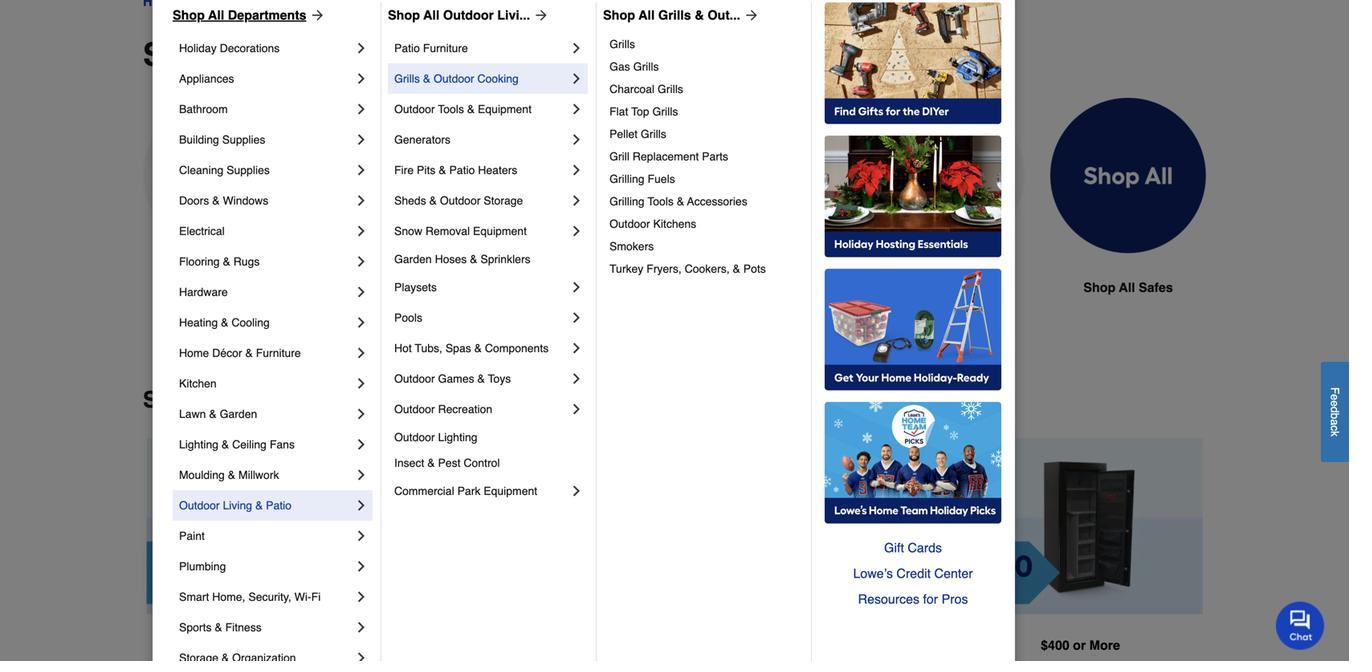 Task type: describe. For each thing, give the bounding box(es) containing it.
or
[[258, 639, 271, 653]]

spas
[[446, 342, 471, 355]]

tools for grilling
[[648, 195, 674, 208]]

decorations
[[220, 42, 280, 55]]

outdoor for outdoor living & patio
[[179, 500, 220, 513]]

& left "toys"
[[478, 373, 485, 386]]

get your home holiday-ready. image
[[825, 269, 1002, 391]]

commercial park equipment
[[394, 485, 538, 498]]

tubs,
[[415, 342, 443, 355]]

fireproof safes link
[[143, 98, 299, 336]]

cooking
[[478, 72, 519, 85]]

chevron right image for lawn & garden
[[353, 407, 370, 423]]

grilling fuels link
[[610, 168, 800, 190]]

doors
[[179, 194, 209, 207]]

outdoor tools & equipment
[[394, 103, 532, 116]]

park
[[458, 485, 481, 498]]

moulding
[[179, 469, 225, 482]]

chevron right image for building supplies
[[353, 132, 370, 148]]

chevron right image for smart home, security, wi-fi
[[353, 590, 370, 606]]

safes for shop safes by price
[[205, 388, 266, 413]]

cleaning
[[179, 164, 224, 177]]

$200 to $400. image
[[688, 439, 933, 616]]

fire
[[394, 164, 414, 177]]

grills up 'gas' on the top
[[610, 38, 635, 51]]

pools link
[[394, 303, 569, 333]]

pros
[[942, 592, 968, 607]]

chevron right image for patio furniture
[[569, 40, 585, 56]]

cards
[[908, 541, 942, 556]]

a black sentrysafe file safe with a key in the lock and the lid ajar. image
[[869, 98, 1025, 253]]

chevron right image for sports & fitness
[[353, 620, 370, 636]]

electrical
[[179, 225, 225, 238]]

charcoal
[[610, 83, 655, 96]]

& right hoses
[[470, 253, 478, 266]]

equipment for removal
[[473, 225, 527, 238]]

hot tubs, spas & components
[[394, 342, 549, 355]]

shop all grills & out... link
[[603, 6, 760, 25]]

arrow right image for shop all outdoor livi...
[[530, 7, 550, 23]]

cleaning supplies
[[179, 164, 270, 177]]

chevron right image for moulding & millwork
[[353, 468, 370, 484]]

shop all. image
[[1051, 98, 1207, 254]]

chevron right image for fire pits & patio heaters
[[569, 162, 585, 178]]

& left ceiling at the bottom of page
[[222, 439, 229, 451]]

& inside 'link'
[[255, 500, 263, 513]]

equipment inside outdoor tools & equipment link
[[478, 103, 532, 116]]

arrow right image for shop all grills & out...
[[741, 7, 760, 23]]

bathroom
[[179, 103, 228, 116]]

safes for file safes
[[943, 280, 977, 295]]

shop all departments link
[[173, 6, 326, 25]]

more
[[1090, 639, 1121, 653]]

snow removal equipment link
[[394, 216, 569, 247]]

doors & windows
[[179, 194, 269, 207]]

$400 or more. image
[[958, 439, 1203, 615]]

hardware link
[[179, 277, 353, 308]]

by
[[272, 388, 298, 413]]

out...
[[708, 8, 741, 22]]

& left rugs
[[223, 255, 230, 268]]

chevron right image for kitchen
[[353, 376, 370, 392]]

plumbing link
[[179, 552, 353, 582]]

chevron right image for flooring & rugs
[[353, 254, 370, 270]]

grills right top at the top of the page
[[653, 105, 678, 118]]

& inside "link"
[[221, 317, 229, 329]]

supplies for cleaning supplies
[[227, 164, 270, 177]]

kitchens
[[654, 218, 697, 231]]

grills down flat top grills
[[641, 128, 667, 141]]

& right sheds at top
[[429, 194, 437, 207]]

outdoor games & toys
[[394, 373, 511, 386]]

for
[[923, 592, 938, 607]]

supplies for building supplies
[[222, 133, 265, 146]]

control
[[464, 457, 500, 470]]

snow removal equipment
[[394, 225, 527, 238]]

0 vertical spatial furniture
[[423, 42, 468, 55]]

tools for outdoor
[[438, 103, 464, 116]]

shop for shop all safes
[[1084, 280, 1116, 295]]

appliances
[[179, 72, 234, 85]]

lowe's credit center link
[[825, 562, 1002, 587]]

grilling for grilling tools & accessories
[[610, 195, 645, 208]]

smart home, security, wi-fi link
[[179, 582, 353, 613]]

grilling fuels
[[610, 173, 675, 186]]

& right lawn
[[209, 408, 217, 421]]

outdoor living & patio
[[179, 500, 292, 513]]

kitchen link
[[179, 369, 353, 399]]

$400
[[817, 639, 846, 654]]

chevron right image for holiday decorations
[[353, 40, 370, 56]]

grills up grills link
[[659, 8, 691, 22]]

fuels
[[648, 173, 675, 186]]

chevron right image for outdoor living & patio
[[353, 498, 370, 514]]

kitchen
[[179, 378, 217, 390]]

chat invite button image
[[1277, 602, 1326, 651]]

outdoor for outdoor kitchens
[[610, 218, 650, 231]]

$400 or more
[[1041, 639, 1121, 653]]

pools
[[394, 312, 423, 325]]

home for home safes
[[547, 280, 583, 295]]

gas grills link
[[610, 55, 800, 78]]

fans
[[270, 439, 295, 451]]

sheds & outdoor storage
[[394, 194, 523, 207]]

parts
[[702, 150, 729, 163]]

$200
[[774, 639, 803, 654]]

plumbing
[[179, 561, 226, 574]]

departments
[[228, 8, 307, 22]]

arrow right image for shop all departments
[[307, 7, 326, 23]]

flat
[[610, 105, 629, 118]]

$400 or
[[1041, 639, 1086, 653]]

holiday
[[179, 42, 217, 55]]

cleaning supplies link
[[179, 155, 353, 186]]

grills up flat top grills
[[658, 83, 684, 96]]

appliances link
[[179, 63, 353, 94]]

shop all departments
[[173, 8, 307, 22]]

f e e d b a c k
[[1329, 388, 1342, 437]]

outdoor up snow removal equipment
[[440, 194, 481, 207]]

millwork
[[239, 469, 279, 482]]

heaters
[[478, 164, 518, 177]]

chevron right image for plumbing
[[353, 559, 370, 575]]

outdoor up patio furniture link
[[443, 8, 494, 22]]

recreation
[[438, 403, 493, 416]]

outdoor recreation link
[[394, 394, 569, 425]]

chevron right image for paint
[[353, 529, 370, 545]]

all for outdoor
[[423, 8, 440, 22]]

hot tubs, spas & components link
[[394, 333, 569, 364]]

gas
[[610, 60, 630, 73]]

holiday decorations link
[[179, 33, 353, 63]]

patio for fire pits & patio heaters
[[449, 164, 475, 177]]

sprinklers
[[481, 253, 531, 266]]

& left pots
[[733, 263, 741, 276]]

décor
[[212, 347, 242, 360]]

2 e from the top
[[1329, 401, 1342, 407]]

& down patio furniture
[[423, 72, 431, 85]]

garden hoses & sprinklers link
[[394, 247, 585, 272]]

shop all safes link
[[1051, 98, 1207, 336]]

components
[[485, 342, 549, 355]]

smokers
[[610, 240, 654, 253]]

fi
[[311, 591, 321, 604]]

replacement
[[633, 150, 699, 163]]

doors & windows link
[[179, 186, 353, 216]]

top
[[632, 105, 650, 118]]

bathroom link
[[179, 94, 353, 125]]

heating & cooling
[[179, 317, 270, 329]]

shop for shop all outdoor livi...
[[388, 8, 420, 22]]

all for departments
[[208, 8, 224, 22]]

playsets
[[394, 281, 437, 294]]



Task type: vqa. For each thing, say whether or not it's contained in the screenshot.
the bottom the Shaker
no



Task type: locate. For each thing, give the bounding box(es) containing it.
2 horizontal spatial shop
[[603, 8, 635, 22]]

livi...
[[498, 8, 530, 22]]

0 vertical spatial grilling
[[610, 173, 645, 186]]

0 vertical spatial equipment
[[478, 103, 532, 116]]

holiday hosting essentials. image
[[825, 136, 1002, 258]]

pellet
[[610, 128, 638, 141]]

equipment down cooking
[[478, 103, 532, 116]]

building supplies link
[[179, 125, 353, 155]]

& left cooling
[[221, 317, 229, 329]]

electrical link
[[179, 216, 353, 247]]

chevron right image for appliances
[[353, 71, 370, 87]]

supplies up cleaning supplies
[[222, 133, 265, 146]]

equipment inside the commercial park equipment link
[[484, 485, 538, 498]]

storage
[[484, 194, 523, 207]]

e up b
[[1329, 401, 1342, 407]]

chevron right image for heating & cooling
[[353, 315, 370, 331]]

0 vertical spatial shop
[[1084, 280, 1116, 295]]

price
[[304, 388, 359, 413]]

outdoor for outdoor recreation
[[394, 403, 435, 416]]

0 horizontal spatial garden
[[220, 408, 257, 421]]

chevron right image for home décor & furniture
[[353, 345, 370, 362]]

patio inside fire pits & patio heaters link
[[449, 164, 475, 177]]

paint link
[[179, 521, 353, 552]]

f e e d b a c k button
[[1322, 362, 1350, 463]]

b
[[1329, 413, 1342, 420]]

removal
[[426, 225, 470, 238]]

grills & outdoor cooking link
[[394, 63, 569, 94]]

1 horizontal spatial shop
[[1084, 280, 1116, 295]]

all for safes
[[1119, 280, 1136, 295]]

& up generators link on the left of page
[[467, 103, 475, 116]]

2 vertical spatial patio
[[266, 500, 292, 513]]

fire pits & patio heaters
[[394, 164, 518, 177]]

arrow right image inside the shop all outdoor livi... link
[[530, 7, 550, 23]]

patio down moulding & millwork link
[[266, 500, 292, 513]]

flooring
[[179, 255, 220, 268]]

shop up patio furniture
[[388, 8, 420, 22]]

sports & fitness
[[179, 622, 262, 635]]

1 vertical spatial furniture
[[256, 347, 301, 360]]

outdoor up 'outdoor tools & equipment'
[[434, 72, 474, 85]]

patio up "sheds & outdoor storage"
[[449, 164, 475, 177]]

outdoor up smokers
[[610, 218, 650, 231]]

0 vertical spatial patio
[[394, 42, 420, 55]]

home inside the home safes link
[[547, 280, 583, 295]]

patio furniture link
[[394, 33, 569, 63]]

patio inside patio furniture link
[[394, 42, 420, 55]]

0 vertical spatial tools
[[438, 103, 464, 116]]

& left the millwork
[[228, 469, 235, 482]]

0 horizontal spatial furniture
[[256, 347, 301, 360]]

1 vertical spatial supplies
[[227, 164, 270, 177]]

pellet grills
[[610, 128, 667, 141]]

grilling tools & accessories link
[[610, 190, 800, 213]]

patio for outdoor living & patio
[[266, 500, 292, 513]]

shop
[[173, 8, 205, 22], [388, 8, 420, 22], [603, 8, 635, 22]]

& right the 'pits'
[[439, 164, 446, 177]]

patio inside the outdoor living & patio 'link'
[[266, 500, 292, 513]]

security,
[[249, 591, 291, 604]]

shop for shop safes by price
[[143, 388, 199, 413]]

all
[[208, 8, 224, 22], [423, 8, 440, 22], [639, 8, 655, 22], [1119, 280, 1136, 295]]

equipment for park
[[484, 485, 538, 498]]

0 horizontal spatial patio
[[266, 500, 292, 513]]

&
[[695, 8, 704, 22], [423, 72, 431, 85], [467, 103, 475, 116], [439, 164, 446, 177], [212, 194, 220, 207], [429, 194, 437, 207], [677, 195, 685, 208], [470, 253, 478, 266], [223, 255, 230, 268], [733, 263, 741, 276], [221, 317, 229, 329], [474, 342, 482, 355], [245, 347, 253, 360], [478, 373, 485, 386], [209, 408, 217, 421], [222, 439, 229, 451], [428, 457, 435, 470], [228, 469, 235, 482], [255, 500, 263, 513], [215, 622, 222, 635]]

outdoor for outdoor tools & equipment
[[394, 103, 435, 116]]

arrow right image up holiday decorations link
[[307, 7, 326, 23]]

1 horizontal spatial shop
[[388, 8, 420, 22]]

outdoor down hot at the bottom left of the page
[[394, 373, 435, 386]]

$100 to $200. image
[[417, 439, 662, 615]]

flooring & rugs link
[[179, 247, 353, 277]]

ceiling
[[232, 439, 267, 451]]

a black sentrysafe fireproof safe. image
[[143, 98, 299, 253]]

0 vertical spatial garden
[[394, 253, 432, 266]]

d
[[1329, 407, 1342, 413]]

lighting & ceiling fans
[[179, 439, 295, 451]]

living
[[223, 500, 252, 513]]

safes for home safes
[[587, 280, 621, 295]]

chevron right image for outdoor games & toys
[[569, 371, 585, 387]]

arrow right image inside shop all grills & out... link
[[741, 7, 760, 23]]

shop all safes
[[1084, 280, 1173, 295]]

wi-
[[295, 591, 311, 604]]

gift cards
[[885, 541, 942, 556]]

patio up grills & outdoor cooking
[[394, 42, 420, 55]]

file safes link
[[869, 98, 1025, 336]]

1 horizontal spatial tools
[[648, 195, 674, 208]]

hot
[[394, 342, 412, 355]]

flat top grills link
[[610, 100, 800, 123]]

outdoor tools & equipment link
[[394, 94, 569, 125]]

chevron right image
[[569, 71, 585, 87], [569, 101, 585, 117], [353, 132, 370, 148], [569, 132, 585, 148], [353, 193, 370, 209], [353, 223, 370, 239], [353, 254, 370, 270], [569, 310, 585, 326], [353, 345, 370, 362], [569, 371, 585, 387], [353, 376, 370, 392], [569, 402, 585, 418], [353, 407, 370, 423], [353, 437, 370, 453], [353, 468, 370, 484], [569, 484, 585, 500], [353, 498, 370, 514], [353, 529, 370, 545], [353, 559, 370, 575], [353, 590, 370, 606]]

& right sports
[[215, 622, 222, 635]]

less
[[275, 639, 304, 653]]

$99
[[233, 639, 255, 653]]

outdoor kitchens link
[[610, 213, 800, 235]]

fireproof safes
[[174, 280, 268, 295]]

a tall black sports afield gun safe. image
[[325, 98, 480, 254]]

1 e from the top
[[1329, 395, 1342, 401]]

outdoor up insect
[[394, 431, 435, 444]]

lighting up 'moulding'
[[179, 439, 219, 451]]

a black honeywell chest safe with the top open. image
[[688, 98, 844, 254]]

supplies
[[222, 133, 265, 146], [227, 164, 270, 177]]

e up d
[[1329, 395, 1342, 401]]

grills down patio furniture
[[394, 72, 420, 85]]

home up the kitchen
[[179, 347, 209, 360]]

flooring & rugs
[[179, 255, 260, 268]]

tools down fuels
[[648, 195, 674, 208]]

building
[[179, 133, 219, 146]]

1 vertical spatial tools
[[648, 195, 674, 208]]

shop all outdoor livi... link
[[388, 6, 550, 25]]

safes for fireproof safes
[[234, 280, 268, 295]]

chevron right image for generators
[[569, 132, 585, 148]]

home inside the "home décor & furniture" link
[[179, 347, 209, 360]]

equipment up sprinklers
[[473, 225, 527, 238]]

garden hoses & sprinklers
[[394, 253, 531, 266]]

supplies up windows
[[227, 164, 270, 177]]

0 vertical spatial supplies
[[222, 133, 265, 146]]

& left out...
[[695, 8, 704, 22]]

& up kitchens
[[677, 195, 685, 208]]

gun safes
[[371, 280, 434, 295]]

chevron right image for commercial park equipment
[[569, 484, 585, 500]]

smokers link
[[610, 235, 800, 258]]

chevron right image for bathroom
[[353, 101, 370, 117]]

lowe's home team holiday picks. image
[[825, 402, 1002, 525]]

chevron right image for outdoor tools & equipment
[[569, 101, 585, 117]]

moulding & millwork
[[179, 469, 279, 482]]

insect
[[394, 457, 424, 470]]

grilling down grill on the left of the page
[[610, 173, 645, 186]]

0 horizontal spatial tools
[[438, 103, 464, 116]]

gift cards link
[[825, 536, 1002, 562]]

chevron right image for lighting & ceiling fans
[[353, 437, 370, 453]]

3 arrow right image from the left
[[741, 7, 760, 23]]

all for grills
[[639, 8, 655, 22]]

arrow right image up grills link
[[741, 7, 760, 23]]

2 arrow right image from the left
[[530, 7, 550, 23]]

$99 or less. image
[[146, 439, 391, 615]]

2 horizontal spatial arrow right image
[[741, 7, 760, 23]]

1 arrow right image from the left
[[307, 7, 326, 23]]

grill
[[610, 150, 630, 163]]

arrow right image up patio furniture link
[[530, 7, 550, 23]]

& right décor at left
[[245, 347, 253, 360]]

1 shop from the left
[[173, 8, 205, 22]]

pots
[[744, 263, 766, 276]]

outdoor lighting
[[394, 431, 478, 444]]

chevron right image for sheds & outdoor storage
[[569, 193, 585, 209]]

1 horizontal spatial furniture
[[423, 42, 468, 55]]

gun safes link
[[325, 98, 480, 336]]

1 grilling from the top
[[610, 173, 645, 186]]

chevron right image for grills & outdoor cooking
[[569, 71, 585, 87]]

1 horizontal spatial arrow right image
[[530, 7, 550, 23]]

1 vertical spatial patio
[[449, 164, 475, 177]]

2 shop from the left
[[388, 8, 420, 22]]

outdoor living & patio link
[[179, 491, 353, 521]]

resources for pros
[[858, 592, 968, 607]]

chevron right image for doors & windows
[[353, 193, 370, 209]]

–
[[807, 639, 814, 654]]

sheds
[[394, 194, 426, 207]]

file safes
[[917, 280, 977, 295]]

furniture up kitchen link
[[256, 347, 301, 360]]

outdoor for outdoor games & toys
[[394, 373, 435, 386]]

equipment down the insect & pest control link
[[484, 485, 538, 498]]

rugs
[[234, 255, 260, 268]]

resources for pros link
[[825, 587, 1002, 613]]

3 shop from the left
[[603, 8, 635, 22]]

2 grilling from the top
[[610, 195, 645, 208]]

a black sentrysafe home safe with the door ajar. image
[[506, 98, 662, 253]]

home
[[547, 280, 583, 295], [179, 347, 209, 360]]

1 horizontal spatial home
[[547, 280, 583, 295]]

outdoor inside 'link'
[[179, 500, 220, 513]]

lighting up 'pest'
[[438, 431, 478, 444]]

0 horizontal spatial lighting
[[179, 439, 219, 451]]

furniture up grills & outdoor cooking
[[423, 42, 468, 55]]

1 horizontal spatial lighting
[[438, 431, 478, 444]]

safes for gun safes
[[400, 280, 434, 295]]

1 vertical spatial garden
[[220, 408, 257, 421]]

equipment inside "snow removal equipment" link
[[473, 225, 527, 238]]

shop up "holiday"
[[173, 8, 205, 22]]

chevron right image for playsets
[[569, 280, 585, 296]]

1 vertical spatial shop
[[143, 388, 199, 413]]

shop all outdoor livi...
[[388, 8, 530, 22]]

lawn & garden link
[[179, 399, 353, 430]]

home up "components"
[[547, 280, 583, 295]]

outdoor up generators
[[394, 103, 435, 116]]

chevron right image for cleaning supplies
[[353, 162, 370, 178]]

shop all grills & out...
[[603, 8, 741, 22]]

e
[[1329, 395, 1342, 401], [1329, 401, 1342, 407]]

chevron right image
[[353, 40, 370, 56], [569, 40, 585, 56], [353, 71, 370, 87], [353, 101, 370, 117], [353, 162, 370, 178], [569, 162, 585, 178], [569, 193, 585, 209], [569, 223, 585, 239], [569, 280, 585, 296], [353, 284, 370, 300], [353, 315, 370, 331], [569, 341, 585, 357], [353, 620, 370, 636], [353, 651, 370, 662]]

chevron right image for hot tubs, spas & components
[[569, 341, 585, 357]]

& right the spas
[[474, 342, 482, 355]]

arrow right image
[[307, 7, 326, 23], [530, 7, 550, 23], [741, 7, 760, 23]]

grilling for grilling fuels
[[610, 173, 645, 186]]

gift
[[885, 541, 904, 556]]

& right the living
[[255, 500, 263, 513]]

1 vertical spatial home
[[179, 347, 209, 360]]

1 horizontal spatial patio
[[394, 42, 420, 55]]

hoses
[[435, 253, 467, 266]]

garden up lighting & ceiling fans
[[220, 408, 257, 421]]

home décor & furniture
[[179, 347, 301, 360]]

patio
[[394, 42, 420, 55], [449, 164, 475, 177], [266, 500, 292, 513]]

& left 'pest'
[[428, 457, 435, 470]]

0 horizontal spatial arrow right image
[[307, 7, 326, 23]]

1 vertical spatial equipment
[[473, 225, 527, 238]]

0 horizontal spatial home
[[179, 347, 209, 360]]

shop for shop all departments
[[173, 8, 205, 22]]

1 vertical spatial grilling
[[610, 195, 645, 208]]

1 horizontal spatial garden
[[394, 253, 432, 266]]

shop up 'gas' on the top
[[603, 8, 635, 22]]

home for home décor & furniture
[[179, 347, 209, 360]]

grilling down the grilling fuels
[[610, 195, 645, 208]]

2 horizontal spatial patio
[[449, 164, 475, 177]]

chevron right image for pools
[[569, 310, 585, 326]]

find gifts for the diyer. image
[[825, 2, 1002, 125]]

shop for shop all grills & out...
[[603, 8, 635, 22]]

2 vertical spatial equipment
[[484, 485, 538, 498]]

0 horizontal spatial shop
[[173, 8, 205, 22]]

tools down grills & outdoor cooking
[[438, 103, 464, 116]]

outdoor up "outdoor lighting" in the left of the page
[[394, 403, 435, 416]]

chevron right image for electrical
[[353, 223, 370, 239]]

lawn
[[179, 408, 206, 421]]

grill replacement parts link
[[610, 145, 800, 168]]

garden up playsets
[[394, 253, 432, 266]]

& right doors
[[212, 194, 220, 207]]

generators link
[[394, 125, 569, 155]]

outdoor down 'moulding'
[[179, 500, 220, 513]]

fire pits & patio heaters link
[[394, 155, 569, 186]]

hardware
[[179, 286, 228, 299]]

0 horizontal spatial shop
[[143, 388, 199, 413]]

resources
[[858, 592, 920, 607]]

outdoor for outdoor lighting
[[394, 431, 435, 444]]

chevron right image for outdoor recreation
[[569, 402, 585, 418]]

grilling tools & accessories
[[610, 195, 748, 208]]

chevron right image for hardware
[[353, 284, 370, 300]]

$99 or less
[[233, 639, 304, 653]]

grills & outdoor cooking
[[394, 72, 519, 85]]

chevron right image for snow removal equipment
[[569, 223, 585, 239]]

arrow right image inside shop all departments link
[[307, 7, 326, 23]]

grills up the charcoal grills
[[634, 60, 659, 73]]

pits
[[417, 164, 436, 177]]

0 vertical spatial home
[[547, 280, 583, 295]]



